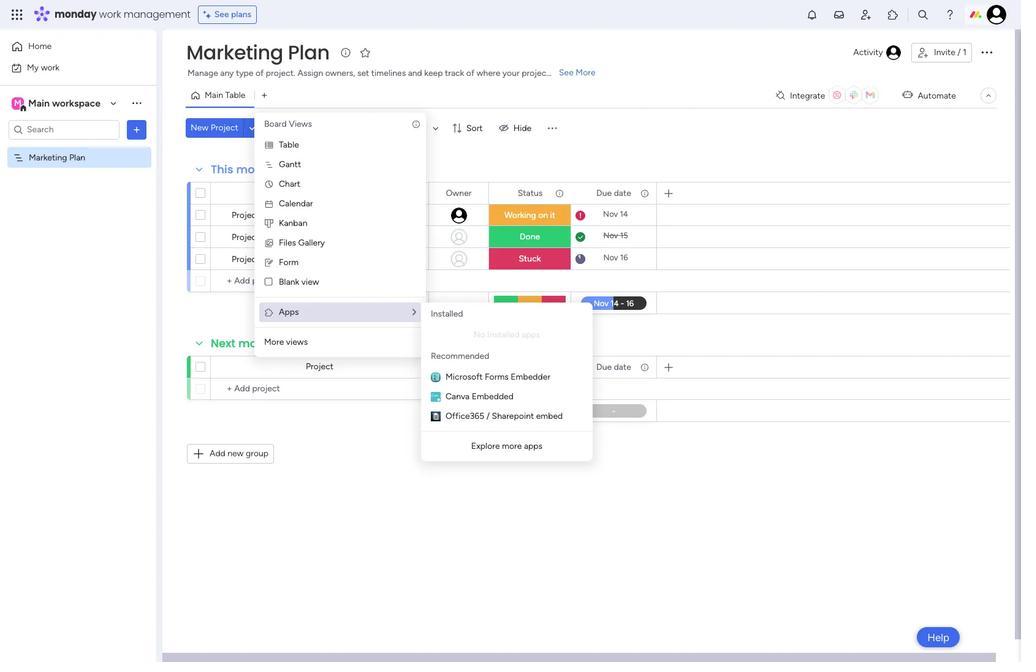 Task type: describe. For each thing, give the bounding box(es) containing it.
where
[[477, 68, 501, 78]]

project up + add project 'text box' at bottom left
[[306, 362, 334, 372]]

apps
[[279, 307, 299, 318]]

group
[[246, 449, 269, 459]]

3 nov from the top
[[604, 253, 618, 262]]

on
[[538, 210, 548, 221]]

no
[[474, 330, 485, 340]]

1 vertical spatial more
[[264, 337, 284, 348]]

project 3
[[232, 254, 266, 265]]

2 due date field from the top
[[594, 361, 635, 374]]

track
[[445, 68, 464, 78]]

main for main table
[[205, 90, 223, 101]]

recommended
[[431, 351, 490, 362]]

apps for explore more apps
[[524, 441, 543, 452]]

marketing inside list box
[[29, 152, 67, 163]]

more views
[[264, 337, 308, 348]]

v2 done deadline image
[[576, 231, 586, 243]]

arrow down image
[[429, 121, 443, 136]]

marketing plan inside list box
[[29, 152, 85, 163]]

owner for 2nd owner field from the top of the page
[[446, 362, 472, 372]]

sort
[[467, 123, 483, 133]]

menu containing installed
[[421, 303, 593, 462]]

list arrow image
[[413, 308, 416, 317]]

date for 1st due date field from the top of the page
[[614, 188, 631, 198]]

nov 16
[[604, 253, 628, 262]]

autopilot image
[[903, 87, 913, 103]]

new
[[228, 449, 244, 459]]

my work
[[27, 62, 60, 73]]

apps image
[[887, 9, 899, 21]]

Marketing Plan field
[[183, 39, 333, 66]]

m
[[14, 98, 21, 108]]

files gallery
[[279, 238, 325, 248]]

your
[[503, 68, 520, 78]]

invite members image
[[860, 9, 873, 21]]

invite / 1
[[934, 47, 967, 58]]

office365 / sharepoint embed
[[446, 411, 563, 422]]

month for next month
[[238, 336, 276, 351]]

Search in workspace field
[[26, 123, 102, 137]]

embedded
[[472, 392, 514, 402]]

office365
[[446, 411, 485, 422]]

project
[[522, 68, 550, 78]]

2
[[262, 232, 266, 243]]

v2 overdue deadline image
[[576, 210, 586, 222]]

2 status from the top
[[518, 362, 543, 372]]

nov 14
[[603, 210, 628, 219]]

1 owner field from the top
[[443, 187, 475, 200]]

manage any type of project. assign owners, set timelines and keep track of where your project stands.
[[188, 68, 579, 78]]

collapse board header image
[[984, 91, 994, 101]]

set
[[357, 68, 369, 78]]

apps for no installed apps
[[522, 330, 540, 340]]

gallery
[[298, 238, 325, 248]]

+ Add project text field
[[217, 382, 423, 397]]

embedder
[[511, 372, 551, 383]]

angle down image
[[249, 124, 255, 133]]

sort button
[[447, 118, 490, 138]]

monday work management
[[55, 7, 191, 21]]

plan inside list box
[[69, 152, 85, 163]]

1 due date from the top
[[597, 188, 631, 198]]

explore more apps
[[471, 441, 543, 452]]

board
[[264, 119, 287, 129]]

this month
[[211, 162, 274, 177]]

nov for 1
[[603, 210, 618, 219]]

gantt
[[279, 159, 301, 170]]

workspace image
[[12, 97, 24, 110]]

2 due date from the top
[[597, 362, 631, 372]]

marketing plan list box
[[0, 145, 156, 334]]

done
[[520, 232, 540, 242]]

1 inside button
[[963, 47, 967, 58]]

/ for office365
[[487, 411, 490, 422]]

app logo image for canva
[[431, 392, 441, 402]]

2 owner field from the top
[[443, 361, 475, 374]]

table inside "button"
[[225, 90, 246, 101]]

inbox image
[[833, 9, 846, 21]]

add new group
[[210, 449, 269, 459]]

due for 1st due date field from the top of the page
[[597, 188, 612, 198]]

home button
[[7, 37, 132, 56]]

add to favorites image
[[359, 46, 371, 59]]

james peterson image
[[987, 5, 1007, 25]]

hide
[[514, 123, 532, 133]]

main workspace
[[28, 97, 101, 109]]

add new group button
[[187, 445, 274, 464]]

monday
[[55, 7, 97, 21]]

management
[[124, 7, 191, 21]]

1 horizontal spatial marketing plan
[[186, 39, 330, 66]]

search everything image
[[917, 9, 930, 21]]

board views
[[264, 119, 312, 129]]

notifications image
[[806, 9, 819, 21]]

main table button
[[186, 86, 255, 105]]

owner for second owner field from the bottom
[[446, 188, 472, 198]]

form
[[279, 258, 299, 268]]

see more link
[[558, 67, 597, 79]]

explore
[[471, 441, 500, 452]]

apps image
[[264, 308, 274, 318]]

blank view
[[279, 277, 319, 288]]

any
[[220, 68, 234, 78]]

canva
[[446, 392, 470, 402]]

help button
[[917, 628, 960, 648]]

calendar
[[279, 199, 313, 209]]

type
[[236, 68, 254, 78]]

workspace
[[52, 97, 101, 109]]

project.
[[266, 68, 296, 78]]

see for see plans
[[214, 9, 229, 20]]

15
[[620, 231, 628, 240]]



Task type: vqa. For each thing, say whether or not it's contained in the screenshot.
'Full Screen' "image"
no



Task type: locate. For each thing, give the bounding box(es) containing it.
options image
[[131, 124, 143, 136]]

2 due from the top
[[597, 362, 612, 372]]

app logo image left microsoft
[[431, 373, 441, 383]]

1 nov from the top
[[603, 210, 618, 219]]

1 horizontal spatial main
[[205, 90, 223, 101]]

dapulse integrations image
[[776, 91, 785, 100]]

activity button
[[849, 43, 907, 63]]

select product image
[[11, 9, 23, 21]]

/ down embedded
[[487, 411, 490, 422]]

of right type
[[256, 68, 264, 78]]

project up the project 2
[[232, 210, 259, 221]]

Search field
[[285, 120, 322, 137]]

of right the track
[[467, 68, 475, 78]]

Next month field
[[208, 336, 279, 352]]

status field right forms
[[515, 361, 546, 374]]

see plans button
[[198, 6, 257, 24]]

this
[[211, 162, 233, 177]]

assign
[[298, 68, 323, 78]]

project left 2
[[232, 232, 259, 243]]

apps up embedder
[[522, 330, 540, 340]]

1 vertical spatial /
[[487, 411, 490, 422]]

1 due date field from the top
[[594, 187, 635, 200]]

due date
[[597, 188, 631, 198], [597, 362, 631, 372]]

0 vertical spatial owner field
[[443, 187, 475, 200]]

keep
[[424, 68, 443, 78]]

no installed apps menu item
[[431, 328, 583, 343]]

main for main workspace
[[28, 97, 50, 109]]

1 app logo image from the top
[[431, 373, 441, 383]]

kanban
[[279, 218, 308, 229]]

marketing plan up type
[[186, 39, 330, 66]]

marketing
[[186, 39, 283, 66], [29, 152, 67, 163]]

0 horizontal spatial marketing plan
[[29, 152, 85, 163]]

month inside next month field
[[238, 336, 276, 351]]

1 owner from the top
[[446, 188, 472, 198]]

timelines
[[371, 68, 406, 78]]

canva embedded
[[446, 392, 514, 402]]

status right forms
[[518, 362, 543, 372]]

apps right more
[[524, 441, 543, 452]]

help image
[[944, 9, 957, 21]]

plan down search in workspace field
[[69, 152, 85, 163]]

activity
[[854, 47, 884, 58]]

project 2
[[232, 232, 266, 243]]

1 vertical spatial see
[[559, 67, 574, 78]]

nov 15
[[604, 231, 628, 240]]

1 up 2
[[262, 210, 265, 221]]

0 vertical spatial owner
[[446, 188, 472, 198]]

month inside this month field
[[236, 162, 274, 177]]

see for see more
[[559, 67, 574, 78]]

my work button
[[7, 58, 132, 78]]

invite / 1 button
[[912, 43, 972, 63]]

1 vertical spatial month
[[238, 336, 276, 351]]

2 of from the left
[[467, 68, 475, 78]]

new project button
[[186, 118, 243, 138]]

0 vertical spatial status field
[[515, 187, 546, 200]]

0 horizontal spatial of
[[256, 68, 264, 78]]

1 horizontal spatial see
[[559, 67, 574, 78]]

project inside button
[[211, 123, 238, 133]]

1 horizontal spatial table
[[279, 140, 299, 150]]

0 vertical spatial nov
[[603, 210, 618, 219]]

marketing plan
[[186, 39, 330, 66], [29, 152, 85, 163]]

0 vertical spatial due
[[597, 188, 612, 198]]

0 horizontal spatial /
[[487, 411, 490, 422]]

installed right 'list arrow' icon
[[431, 309, 463, 319]]

0 vertical spatial marketing plan
[[186, 39, 330, 66]]

option
[[0, 147, 156, 149]]

1 date from the top
[[614, 188, 631, 198]]

due for 1st due date field from the bottom of the page
[[597, 362, 612, 372]]

status up working on it
[[518, 188, 543, 198]]

options image
[[980, 45, 995, 59]]

0 vertical spatial work
[[99, 7, 121, 21]]

1 right invite
[[963, 47, 967, 58]]

see plans
[[214, 9, 251, 20]]

1 horizontal spatial work
[[99, 7, 121, 21]]

1 vertical spatial marketing
[[29, 152, 67, 163]]

month
[[236, 162, 274, 177], [238, 336, 276, 351]]

app logo image
[[431, 373, 441, 383], [431, 392, 441, 402], [431, 412, 441, 422]]

1 vertical spatial marketing plan
[[29, 152, 85, 163]]

1 due from the top
[[597, 188, 612, 198]]

sharepoint
[[492, 411, 534, 422]]

view
[[302, 277, 319, 288]]

my
[[27, 62, 39, 73]]

month down apps image
[[238, 336, 276, 351]]

app logo image for microsoft
[[431, 373, 441, 383]]

marketing down search in workspace field
[[29, 152, 67, 163]]

Owner field
[[443, 187, 475, 200], [443, 361, 475, 374]]

0 horizontal spatial work
[[41, 62, 60, 73]]

0 vertical spatial apps
[[522, 330, 540, 340]]

marketing up any
[[186, 39, 283, 66]]

project 1
[[232, 210, 265, 221]]

plan
[[288, 39, 330, 66], [69, 152, 85, 163]]

1 horizontal spatial 1
[[963, 47, 967, 58]]

installed inside menu item
[[488, 330, 520, 340]]

workspace options image
[[131, 97, 143, 109]]

blank
[[279, 277, 299, 288]]

nov left 15
[[604, 231, 618, 240]]

14
[[620, 210, 628, 219]]

0 vertical spatial due date
[[597, 188, 631, 198]]

1 vertical spatial date
[[614, 362, 631, 372]]

date for 1st due date field from the bottom of the page
[[614, 362, 631, 372]]

nov for 2
[[604, 231, 618, 240]]

filter button
[[385, 118, 443, 138]]

views
[[289, 119, 312, 129]]

0 horizontal spatial installed
[[431, 309, 463, 319]]

0 vertical spatial see
[[214, 9, 229, 20]]

1 vertical spatial installed
[[488, 330, 520, 340]]

app logo image left canva
[[431, 392, 441, 402]]

/ for invite
[[958, 47, 961, 58]]

menu
[[421, 303, 593, 462]]

1 vertical spatial work
[[41, 62, 60, 73]]

0 vertical spatial app logo image
[[431, 373, 441, 383]]

nov left 14
[[603, 210, 618, 219]]

embed
[[536, 411, 563, 422]]

project for project 3
[[232, 254, 259, 265]]

working
[[505, 210, 536, 221]]

1 vertical spatial due date field
[[594, 361, 635, 374]]

1 horizontal spatial of
[[467, 68, 475, 78]]

1 vertical spatial owner
[[446, 362, 472, 372]]

add view image
[[262, 91, 267, 100]]

This month field
[[208, 162, 277, 178]]

see more
[[559, 67, 596, 78]]

main down manage on the left of page
[[205, 90, 223, 101]]

main inside "button"
[[205, 90, 223, 101]]

work right 'monday'
[[99, 7, 121, 21]]

table down any
[[225, 90, 246, 101]]

more left "views"
[[264, 337, 284, 348]]

2 owner from the top
[[446, 362, 472, 372]]

2 vertical spatial nov
[[604, 253, 618, 262]]

1 vertical spatial due
[[597, 362, 612, 372]]

microsoft forms embedder
[[446, 372, 551, 383]]

1 vertical spatial apps
[[524, 441, 543, 452]]

show board description image
[[338, 47, 353, 59]]

forms
[[485, 372, 509, 383]]

it
[[550, 210, 556, 221]]

app logo image left office365
[[431, 412, 441, 422]]

0 horizontal spatial table
[[225, 90, 246, 101]]

0 vertical spatial date
[[614, 188, 631, 198]]

project left 3
[[232, 254, 259, 265]]

files
[[279, 238, 296, 248]]

stuck
[[519, 254, 541, 264]]

1 status field from the top
[[515, 187, 546, 200]]

main inside workspace selection element
[[28, 97, 50, 109]]

month right this
[[236, 162, 274, 177]]

more right project
[[576, 67, 596, 78]]

2 app logo image from the top
[[431, 392, 441, 402]]

0 vertical spatial /
[[958, 47, 961, 58]]

marketing plan down search in workspace field
[[29, 152, 85, 163]]

0 vertical spatial plan
[[288, 39, 330, 66]]

chart
[[279, 179, 300, 189]]

1 vertical spatial owner field
[[443, 361, 475, 374]]

see inside 'link'
[[559, 67, 574, 78]]

apps inside menu item
[[522, 330, 540, 340]]

date
[[614, 188, 631, 198], [614, 362, 631, 372]]

project right new
[[211, 123, 238, 133]]

plans
[[231, 9, 251, 20]]

0 horizontal spatial 1
[[262, 210, 265, 221]]

main right "workspace" icon at the left top of page
[[28, 97, 50, 109]]

installed right no
[[488, 330, 520, 340]]

1 vertical spatial nov
[[604, 231, 618, 240]]

0 vertical spatial marketing
[[186, 39, 283, 66]]

1 horizontal spatial more
[[576, 67, 596, 78]]

1 status from the top
[[518, 188, 543, 198]]

0 vertical spatial more
[[576, 67, 596, 78]]

app logo image for office365
[[431, 412, 441, 422]]

2 status field from the top
[[515, 361, 546, 374]]

0 horizontal spatial marketing
[[29, 152, 67, 163]]

0 vertical spatial status
[[518, 188, 543, 198]]

1 vertical spatial status field
[[515, 361, 546, 374]]

3
[[262, 254, 266, 265]]

1 horizontal spatial installed
[[488, 330, 520, 340]]

1 vertical spatial plan
[[69, 152, 85, 163]]

0 horizontal spatial more
[[264, 337, 284, 348]]

add
[[210, 449, 226, 459]]

and
[[408, 68, 422, 78]]

apps
[[522, 330, 540, 340], [524, 441, 543, 452]]

1 horizontal spatial /
[[958, 47, 961, 58]]

1 of from the left
[[256, 68, 264, 78]]

/ right invite
[[958, 47, 961, 58]]

invite
[[934, 47, 956, 58]]

work inside button
[[41, 62, 60, 73]]

3 app logo image from the top
[[431, 412, 441, 422]]

home
[[28, 41, 52, 52]]

0 horizontal spatial plan
[[69, 152, 85, 163]]

1 vertical spatial due date
[[597, 362, 631, 372]]

integrate
[[790, 90, 826, 101]]

0 vertical spatial 1
[[963, 47, 967, 58]]

more
[[576, 67, 596, 78], [264, 337, 284, 348]]

status field up working on it
[[515, 187, 546, 200]]

0 horizontal spatial see
[[214, 9, 229, 20]]

plan up assign
[[288, 39, 330, 66]]

owners,
[[325, 68, 355, 78]]

column information image
[[555, 189, 565, 198], [640, 189, 650, 198], [640, 363, 650, 372]]

next
[[211, 336, 236, 351]]

16
[[620, 253, 628, 262]]

0 vertical spatial installed
[[431, 309, 463, 319]]

work for my
[[41, 62, 60, 73]]

0 vertical spatial month
[[236, 162, 274, 177]]

automate
[[918, 90, 957, 101]]

Due date field
[[594, 187, 635, 200], [594, 361, 635, 374]]

/
[[958, 47, 961, 58], [487, 411, 490, 422]]

2 date from the top
[[614, 362, 631, 372]]

Status field
[[515, 187, 546, 200], [515, 361, 546, 374]]

of
[[256, 68, 264, 78], [467, 68, 475, 78]]

1 horizontal spatial marketing
[[186, 39, 283, 66]]

month for this month
[[236, 162, 274, 177]]

project for project 2
[[232, 232, 259, 243]]

working on it
[[505, 210, 556, 221]]

v2 search image
[[276, 121, 285, 135]]

1 vertical spatial app logo image
[[431, 392, 441, 402]]

new project
[[191, 123, 238, 133]]

no installed apps
[[474, 330, 540, 340]]

manage
[[188, 68, 218, 78]]

1 vertical spatial table
[[279, 140, 299, 150]]

2 nov from the top
[[604, 231, 618, 240]]

table
[[225, 90, 246, 101], [279, 140, 299, 150]]

2 vertical spatial app logo image
[[431, 412, 441, 422]]

nov left 16 on the right
[[604, 253, 618, 262]]

help
[[928, 632, 950, 644]]

menu image
[[546, 122, 559, 134]]

see right project
[[559, 67, 574, 78]]

0 vertical spatial due date field
[[594, 187, 635, 200]]

1 vertical spatial status
[[518, 362, 543, 372]]

see
[[214, 9, 229, 20], [559, 67, 574, 78]]

hide button
[[494, 118, 539, 138]]

/ inside button
[[958, 47, 961, 58]]

views
[[286, 337, 308, 348]]

filter
[[405, 123, 424, 133]]

project for project 1
[[232, 210, 259, 221]]

work for monday
[[99, 7, 121, 21]]

microsoft
[[446, 372, 483, 383]]

0 horizontal spatial main
[[28, 97, 50, 109]]

1 vertical spatial 1
[[262, 210, 265, 221]]

workspace selection element
[[12, 96, 102, 112]]

work right the my
[[41, 62, 60, 73]]

main table
[[205, 90, 246, 101]]

1 horizontal spatial plan
[[288, 39, 330, 66]]

table down the v2 search icon
[[279, 140, 299, 150]]

see left plans
[[214, 9, 229, 20]]

project
[[211, 123, 238, 133], [232, 210, 259, 221], [232, 232, 259, 243], [232, 254, 259, 265], [306, 362, 334, 372]]

see inside button
[[214, 9, 229, 20]]

0 vertical spatial table
[[225, 90, 246, 101]]

more inside 'link'
[[576, 67, 596, 78]]



